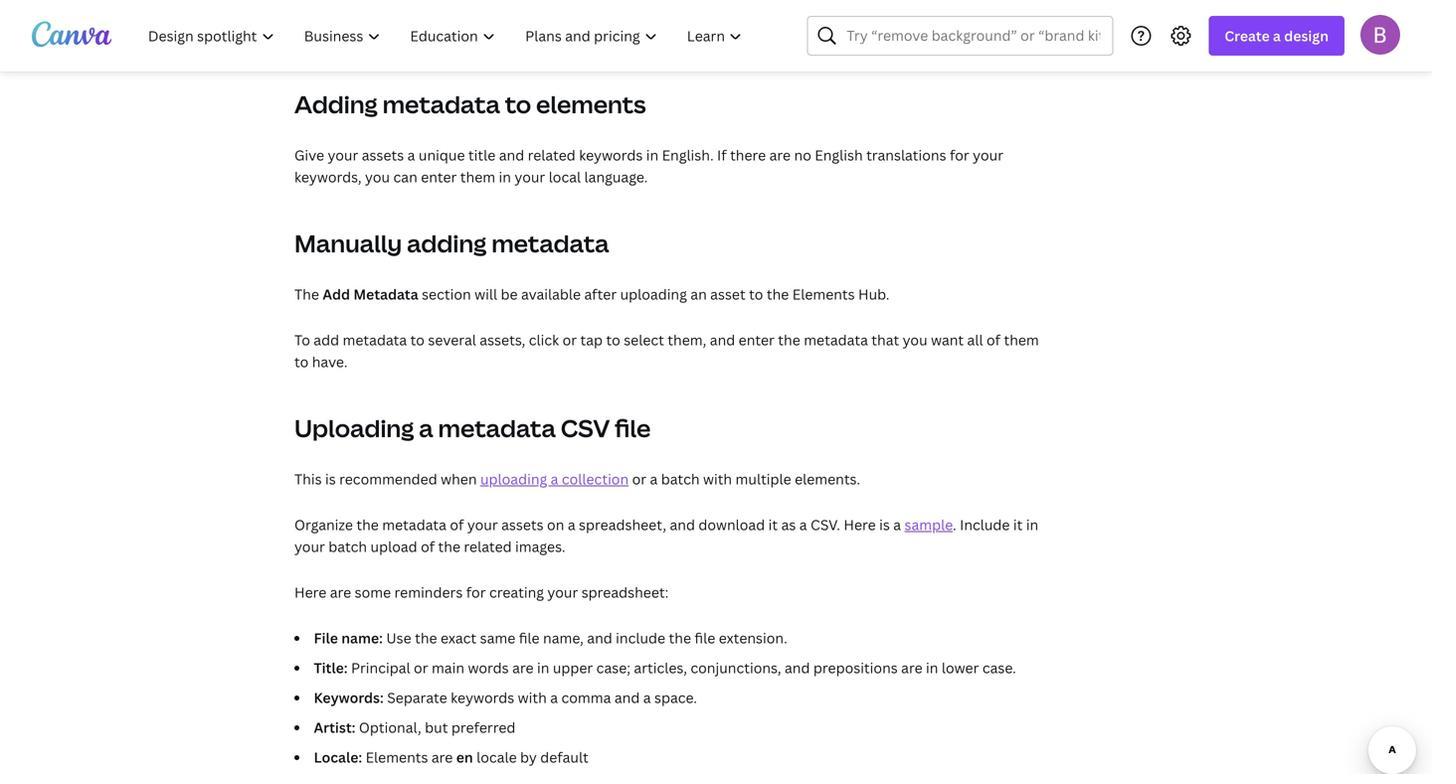 Task type: locate. For each thing, give the bounding box(es) containing it.
spreadsheet:
[[582, 583, 669, 602]]

here right csv.
[[844, 516, 876, 535]]

0 vertical spatial them
[[460, 168, 495, 187]]

with left comma
[[518, 689, 547, 708]]

0 horizontal spatial or
[[414, 659, 428, 678]]

sample
[[905, 516, 953, 535]]

elements
[[793, 285, 855, 304], [366, 749, 428, 767]]

0 horizontal spatial elements
[[366, 749, 428, 767]]

0 vertical spatial here
[[844, 516, 876, 535]]

here up file
[[294, 583, 327, 602]]

but
[[425, 719, 448, 738]]

keywords,
[[294, 168, 362, 187]]

your right translations
[[973, 146, 1004, 165]]

adding
[[407, 227, 487, 260]]

1 horizontal spatial for
[[950, 146, 970, 165]]

upper
[[553, 659, 593, 678]]

give your assets a unique title and related keywords in english. if there are no english translations for your keywords, you can enter them in your local language.
[[294, 146, 1004, 187]]

conjunctions,
[[691, 659, 781, 678]]

uploading a metadata csv file
[[294, 412, 651, 445]]

preferred
[[452, 719, 516, 738]]

elements left hub.
[[793, 285, 855, 304]]

are up keywords: separate keywords with a comma and a space.
[[512, 659, 534, 678]]

are left some
[[330, 583, 351, 602]]

metadata for to add metadata to several assets, click or tap to select them, and enter the metadata that you want all of them to have.
[[343, 331, 407, 350]]

1 horizontal spatial enter
[[739, 331, 775, 350]]

are left the no
[[770, 146, 791, 165]]

or left tap
[[563, 331, 577, 350]]

optional,
[[359, 719, 422, 738]]

2 it from the left
[[1014, 516, 1023, 535]]

extension.
[[719, 629, 788, 648]]

uploading right when
[[480, 470, 547, 489]]

in
[[646, 146, 659, 165], [499, 168, 511, 187], [1026, 516, 1039, 535], [537, 659, 549, 678], [926, 659, 939, 678]]

en
[[456, 749, 473, 767]]

the inside the . include it in your batch upload of the related images.
[[438, 538, 461, 557]]

1 horizontal spatial here
[[844, 516, 876, 535]]

0 horizontal spatial you
[[365, 168, 390, 187]]

file right same
[[519, 629, 540, 648]]

add
[[314, 331, 339, 350]]

0 horizontal spatial them
[[460, 168, 495, 187]]

elements down optional,
[[366, 749, 428, 767]]

1 vertical spatial batch
[[329, 538, 367, 557]]

keywords up language.
[[579, 146, 643, 165]]

1 horizontal spatial keywords
[[579, 146, 643, 165]]

and right title
[[499, 146, 524, 165]]

1 horizontal spatial or
[[563, 331, 577, 350]]

csv.
[[811, 516, 841, 535]]

to right asset
[[749, 285, 763, 304]]

that
[[872, 331, 899, 350]]

title:
[[314, 659, 348, 678]]

you right the that
[[903, 331, 928, 350]]

1 horizontal spatial them
[[1004, 331, 1039, 350]]

of down when
[[450, 516, 464, 535]]

them right "all"
[[1004, 331, 1039, 350]]

1 horizontal spatial batch
[[661, 470, 700, 489]]

be
[[501, 285, 518, 304]]

of inside 'to add metadata to several assets, click or tap to select them, and enter the metadata that you want all of them to have.'
[[987, 331, 1001, 350]]

enter down "unique" at left
[[421, 168, 457, 187]]

you inside give your assets a unique title and related keywords in english. if there are no english translations for your keywords, you can enter them in your local language.
[[365, 168, 390, 187]]

it right include
[[1014, 516, 1023, 535]]

select
[[624, 331, 664, 350]]

the
[[294, 285, 319, 304]]

1 it from the left
[[769, 516, 778, 535]]

1 horizontal spatial of
[[450, 516, 464, 535]]

the inside 'to add metadata to several assets, click or tap to select them, and enter the metadata that you want all of them to have.'
[[778, 331, 801, 350]]

and right the them,
[[710, 331, 735, 350]]

or
[[563, 331, 577, 350], [632, 470, 647, 489], [414, 659, 428, 678]]

here are some reminders for creating your spreadsheet:
[[294, 583, 669, 602]]

file
[[615, 412, 651, 445], [519, 629, 540, 648], [695, 629, 715, 648]]

no
[[794, 146, 812, 165]]

1 horizontal spatial related
[[528, 146, 576, 165]]

in left the english. at left top
[[646, 146, 659, 165]]

batch up the . include it in your batch upload of the related images.
[[661, 470, 700, 489]]

keywords inside give your assets a unique title and related keywords in english. if there are no english translations for your keywords, you can enter them in your local language.
[[579, 146, 643, 165]]

the
[[767, 285, 789, 304], [778, 331, 801, 350], [356, 516, 379, 535], [438, 538, 461, 557], [415, 629, 437, 648], [669, 629, 691, 648]]

locale: elements are en locale by default
[[314, 749, 589, 767]]

english.
[[662, 146, 714, 165]]

a left comma
[[550, 689, 558, 708]]

0 vertical spatial related
[[528, 146, 576, 165]]

0 vertical spatial or
[[563, 331, 577, 350]]

metadata up available at the top of the page
[[492, 227, 609, 260]]

of right "all"
[[987, 331, 1001, 350]]

0 horizontal spatial assets
[[362, 146, 404, 165]]

with left multiple
[[703, 470, 732, 489]]

1 horizontal spatial file
[[615, 412, 651, 445]]

the left the that
[[778, 331, 801, 350]]

assets up images.
[[501, 516, 544, 535]]

2 horizontal spatial file
[[695, 629, 715, 648]]

0 vertical spatial of
[[987, 331, 1001, 350]]

is right this
[[325, 470, 336, 489]]

by
[[520, 749, 537, 767]]

add
[[323, 285, 350, 304]]

translations
[[866, 146, 947, 165]]

a left design
[[1273, 26, 1281, 45]]

metadata down metadata
[[343, 331, 407, 350]]

uploading left an
[[620, 285, 687, 304]]

1 horizontal spatial is
[[879, 516, 890, 535]]

0 vertical spatial assets
[[362, 146, 404, 165]]

if
[[717, 146, 727, 165]]

enter
[[421, 168, 457, 187], [739, 331, 775, 350]]

2 horizontal spatial of
[[987, 331, 1001, 350]]

local
[[549, 168, 581, 187]]

are left en
[[432, 749, 453, 767]]

principal
[[351, 659, 410, 678]]

create a design button
[[1209, 16, 1345, 56]]

metadata up upload
[[382, 516, 447, 535]]

a inside dropdown button
[[1273, 26, 1281, 45]]

2 horizontal spatial or
[[632, 470, 647, 489]]

locale
[[477, 749, 517, 767]]

0 vertical spatial batch
[[661, 470, 700, 489]]

or right the collection
[[632, 470, 647, 489]]

1 horizontal spatial assets
[[501, 516, 544, 535]]

you left can
[[365, 168, 390, 187]]

1 vertical spatial you
[[903, 331, 928, 350]]

0 vertical spatial you
[[365, 168, 390, 187]]

name:
[[341, 629, 383, 648]]

a up recommended
[[419, 412, 433, 445]]

the up reminders
[[438, 538, 461, 557]]

0 horizontal spatial uploading
[[480, 470, 547, 489]]

in right include
[[1026, 516, 1039, 535]]

a left the collection
[[551, 470, 558, 489]]

1 vertical spatial uploading
[[480, 470, 547, 489]]

unique
[[419, 146, 465, 165]]

for
[[950, 146, 970, 165], [466, 583, 486, 602]]

keywords:
[[314, 689, 384, 708]]

1 vertical spatial here
[[294, 583, 327, 602]]

1 vertical spatial for
[[466, 583, 486, 602]]

keywords up preferred
[[451, 689, 515, 708]]

a right as
[[800, 516, 807, 535]]

a up can
[[407, 146, 415, 165]]

them down title
[[460, 168, 495, 187]]

1 vertical spatial is
[[879, 516, 890, 535]]

english
[[815, 146, 863, 165]]

separate
[[387, 689, 447, 708]]

create a design
[[1225, 26, 1329, 45]]

the right use
[[415, 629, 437, 648]]

metadata
[[383, 88, 500, 120], [492, 227, 609, 260], [343, 331, 407, 350], [804, 331, 868, 350], [438, 412, 556, 445], [382, 516, 447, 535]]

title
[[468, 146, 496, 165]]

on
[[547, 516, 564, 535]]

1 vertical spatial related
[[464, 538, 512, 557]]

the add metadata section will be available after uploading an asset to the elements hub.
[[294, 285, 890, 304]]

and down case;
[[615, 689, 640, 708]]

file up conjunctions,
[[695, 629, 715, 648]]

0 horizontal spatial here
[[294, 583, 327, 602]]

your inside the . include it in your batch upload of the related images.
[[294, 538, 325, 557]]

is left sample
[[879, 516, 890, 535]]

or inside 'to add metadata to several assets, click or tap to select them, and enter the metadata that you want all of them to have.'
[[563, 331, 577, 350]]

0 vertical spatial enter
[[421, 168, 457, 187]]

related up local
[[528, 146, 576, 165]]

it left as
[[769, 516, 778, 535]]

0 vertical spatial is
[[325, 470, 336, 489]]

is
[[325, 470, 336, 489], [879, 516, 890, 535]]

an
[[691, 285, 707, 304]]

to left "several"
[[410, 331, 425, 350]]

you inside 'to add metadata to several assets, click or tap to select them, and enter the metadata that you want all of them to have.'
[[903, 331, 928, 350]]

bob builder image
[[1361, 15, 1401, 54]]

will
[[475, 285, 497, 304]]

are
[[770, 146, 791, 165], [330, 583, 351, 602], [512, 659, 534, 678], [901, 659, 923, 678], [432, 749, 453, 767]]

1 vertical spatial with
[[518, 689, 547, 708]]

1 horizontal spatial with
[[703, 470, 732, 489]]

batch
[[661, 470, 700, 489], [329, 538, 367, 557]]

1 vertical spatial them
[[1004, 331, 1039, 350]]

0 horizontal spatial enter
[[421, 168, 457, 187]]

1 vertical spatial enter
[[739, 331, 775, 350]]

metadata left the that
[[804, 331, 868, 350]]

related inside give your assets a unique title and related keywords in english. if there are no english translations for your keywords, you can enter them in your local language.
[[528, 146, 576, 165]]

0 vertical spatial elements
[[793, 285, 855, 304]]

metadata for organize the metadata of your assets on a spreadsheet, and download it as a csv. here is a sample
[[382, 516, 447, 535]]

batch down organize
[[329, 538, 367, 557]]

file right csv at the bottom left of the page
[[615, 412, 651, 445]]

1 vertical spatial of
[[450, 516, 464, 535]]

and left download
[[670, 516, 695, 535]]

0 vertical spatial for
[[950, 146, 970, 165]]

in left the lower
[[926, 659, 939, 678]]

in left local
[[499, 168, 511, 187]]

you
[[365, 168, 390, 187], [903, 331, 928, 350]]

default
[[540, 749, 589, 767]]

keywords: separate keywords with a comma and a space.
[[314, 689, 697, 708]]

of
[[987, 331, 1001, 350], [450, 516, 464, 535], [421, 538, 435, 557]]

related
[[528, 146, 576, 165], [464, 538, 512, 557]]

1 vertical spatial keywords
[[451, 689, 515, 708]]

0 horizontal spatial of
[[421, 538, 435, 557]]

1 horizontal spatial uploading
[[620, 285, 687, 304]]

assets up can
[[362, 146, 404, 165]]

0 horizontal spatial related
[[464, 538, 512, 557]]

include
[[616, 629, 666, 648]]

here
[[844, 516, 876, 535], [294, 583, 327, 602]]

case.
[[983, 659, 1016, 678]]

for inside give your assets a unique title and related keywords in english. if there are no english translations for your keywords, you can enter them in your local language.
[[950, 146, 970, 165]]

for right translations
[[950, 146, 970, 165]]

1 horizontal spatial you
[[903, 331, 928, 350]]

related up here are some reminders for creating your spreadsheet:
[[464, 538, 512, 557]]

a left space.
[[643, 689, 651, 708]]

there
[[730, 146, 766, 165]]

your up name,
[[548, 583, 578, 602]]

artist: optional, but preferred
[[314, 719, 516, 738]]

.
[[953, 516, 957, 535]]

metadata up when
[[438, 412, 556, 445]]

with
[[703, 470, 732, 489], [518, 689, 547, 708]]

and down extension.
[[785, 659, 810, 678]]

2 vertical spatial of
[[421, 538, 435, 557]]

elements.
[[795, 470, 860, 489]]

several
[[428, 331, 476, 350]]

adding
[[294, 88, 378, 120]]

1 horizontal spatial it
[[1014, 516, 1023, 535]]

for left creating
[[466, 583, 486, 602]]

enter down asset
[[739, 331, 775, 350]]

0 vertical spatial keywords
[[579, 146, 643, 165]]

1 vertical spatial elements
[[366, 749, 428, 767]]

to right tap
[[606, 331, 620, 350]]

or left main
[[414, 659, 428, 678]]

your down organize
[[294, 538, 325, 557]]

1 vertical spatial assets
[[501, 516, 544, 535]]

1 vertical spatial or
[[632, 470, 647, 489]]

of right upload
[[421, 538, 435, 557]]

are inside give your assets a unique title and related keywords in english. if there are no english translations for your keywords, you can enter them in your local language.
[[770, 146, 791, 165]]

0 horizontal spatial batch
[[329, 538, 367, 557]]

your
[[328, 146, 358, 165], [973, 146, 1004, 165], [515, 168, 545, 187], [467, 516, 498, 535], [294, 538, 325, 557], [548, 583, 578, 602]]

0 horizontal spatial it
[[769, 516, 778, 535]]



Task type: vqa. For each thing, say whether or not it's contained in the screenshot.


Task type: describe. For each thing, give the bounding box(es) containing it.
to down to
[[294, 353, 309, 372]]

recommended
[[339, 470, 437, 489]]

the up upload
[[356, 516, 379, 535]]

batch inside the . include it in your batch upload of the related images.
[[329, 538, 367, 557]]

to
[[294, 331, 310, 350]]

0 horizontal spatial with
[[518, 689, 547, 708]]

main
[[432, 659, 465, 678]]

of inside the . include it in your batch upload of the related images.
[[421, 538, 435, 557]]

name,
[[543, 629, 584, 648]]

manually adding metadata
[[294, 227, 609, 260]]

top level navigation element
[[135, 16, 759, 56]]

case;
[[597, 659, 631, 678]]

enter inside give your assets a unique title and related keywords in english. if there are no english translations for your keywords, you can enter them in your local language.
[[421, 168, 457, 187]]

your up keywords,
[[328, 146, 358, 165]]

a left sample link
[[894, 516, 901, 535]]

upload
[[371, 538, 417, 557]]

images.
[[515, 538, 566, 557]]

0 vertical spatial with
[[703, 470, 732, 489]]

to left elements
[[505, 88, 531, 120]]

your down when
[[467, 516, 498, 535]]

in left upper
[[537, 659, 549, 678]]

adding metadata to elements
[[294, 88, 646, 120]]

language.
[[584, 168, 648, 187]]

locale:
[[314, 749, 362, 767]]

metadata
[[353, 285, 418, 304]]

1 horizontal spatial elements
[[793, 285, 855, 304]]

and inside 'to add metadata to several assets, click or tap to select them, and enter the metadata that you want all of them to have.'
[[710, 331, 735, 350]]

title: principal or main words are in upper case; articles, conjunctions, and prepositions are in lower case.
[[314, 659, 1016, 678]]

words
[[468, 659, 509, 678]]

them inside 'to add metadata to several assets, click or tap to select them, and enter the metadata that you want all of them to have.'
[[1004, 331, 1039, 350]]

design
[[1284, 26, 1329, 45]]

organize the metadata of your assets on a spreadsheet, and download it as a csv. here is a sample
[[294, 516, 953, 535]]

asset
[[710, 285, 746, 304]]

metadata for manually adding metadata
[[492, 227, 609, 260]]

exact
[[441, 629, 477, 648]]

file name: use the exact same file name, and include the file extension.
[[314, 629, 788, 648]]

manually
[[294, 227, 402, 260]]

assets inside give your assets a unique title and related keywords in english. if there are no english translations for your keywords, you can enter them in your local language.
[[362, 146, 404, 165]]

sample link
[[905, 516, 953, 535]]

prepositions
[[814, 659, 898, 678]]

the right asset
[[767, 285, 789, 304]]

metadata up "unique" at left
[[383, 88, 500, 120]]

click
[[529, 331, 559, 350]]

some
[[355, 583, 391, 602]]

uploading a collection link
[[480, 470, 629, 489]]

include
[[960, 516, 1010, 535]]

. include it in your batch upload of the related images.
[[294, 516, 1039, 557]]

have.
[[312, 353, 348, 372]]

them,
[[668, 331, 707, 350]]

2 vertical spatial or
[[414, 659, 428, 678]]

or for tap
[[563, 331, 577, 350]]

download
[[699, 516, 765, 535]]

space.
[[655, 689, 697, 708]]

can
[[393, 168, 418, 187]]

a inside give your assets a unique title and related keywords in english. if there are no english translations for your keywords, you can enter them in your local language.
[[407, 146, 415, 165]]

collection
[[562, 470, 629, 489]]

your left local
[[515, 168, 545, 187]]

0 vertical spatial uploading
[[620, 285, 687, 304]]

enter inside 'to add metadata to several assets, click or tap to select them, and enter the metadata that you want all of them to have.'
[[739, 331, 775, 350]]

hub.
[[858, 285, 890, 304]]

give
[[294, 146, 324, 165]]

metadata for uploading a metadata csv file
[[438, 412, 556, 445]]

same
[[480, 629, 516, 648]]

and up case;
[[587, 629, 613, 648]]

0 horizontal spatial is
[[325, 470, 336, 489]]

to add metadata to several assets, click or tap to select them, and enter the metadata that you want all of them to have.
[[294, 331, 1039, 372]]

a up organize the metadata of your assets on a spreadsheet, and download it as a csv. here is a sample
[[650, 470, 658, 489]]

articles,
[[634, 659, 687, 678]]

lower
[[942, 659, 979, 678]]

creating
[[489, 583, 544, 602]]

section
[[422, 285, 471, 304]]

multiple
[[736, 470, 791, 489]]

this
[[294, 470, 322, 489]]

0 horizontal spatial keywords
[[451, 689, 515, 708]]

0 horizontal spatial for
[[466, 583, 486, 602]]

are left the lower
[[901, 659, 923, 678]]

a right on
[[568, 516, 576, 535]]

the up title: principal or main words are in upper case; articles, conjunctions, and prepositions are in lower case.
[[669, 629, 691, 648]]

want
[[931, 331, 964, 350]]

comma
[[562, 689, 611, 708]]

0 horizontal spatial file
[[519, 629, 540, 648]]

csv
[[561, 412, 610, 445]]

as
[[781, 516, 796, 535]]

them inside give your assets a unique title and related keywords in english. if there are no english translations for your keywords, you can enter them in your local language.
[[460, 168, 495, 187]]

use
[[386, 629, 411, 648]]

it inside the . include it in your batch upload of the related images.
[[1014, 516, 1023, 535]]

in inside the . include it in your batch upload of the related images.
[[1026, 516, 1039, 535]]

assets,
[[480, 331, 526, 350]]

create
[[1225, 26, 1270, 45]]

and inside give your assets a unique title and related keywords in english. if there are no english translations for your keywords, you can enter them in your local language.
[[499, 146, 524, 165]]

available
[[521, 285, 581, 304]]

when
[[441, 470, 477, 489]]

spreadsheet,
[[579, 516, 667, 535]]

artist:
[[314, 719, 356, 738]]

or for a
[[632, 470, 647, 489]]

Try "remove background" or "brand kit" search field
[[847, 17, 1101, 55]]

file
[[314, 629, 338, 648]]

tap
[[580, 331, 603, 350]]

related inside the . include it in your batch upload of the related images.
[[464, 538, 512, 557]]

this is recommended when uploading a collection or a batch with multiple elements.
[[294, 470, 860, 489]]

reminders
[[394, 583, 463, 602]]



